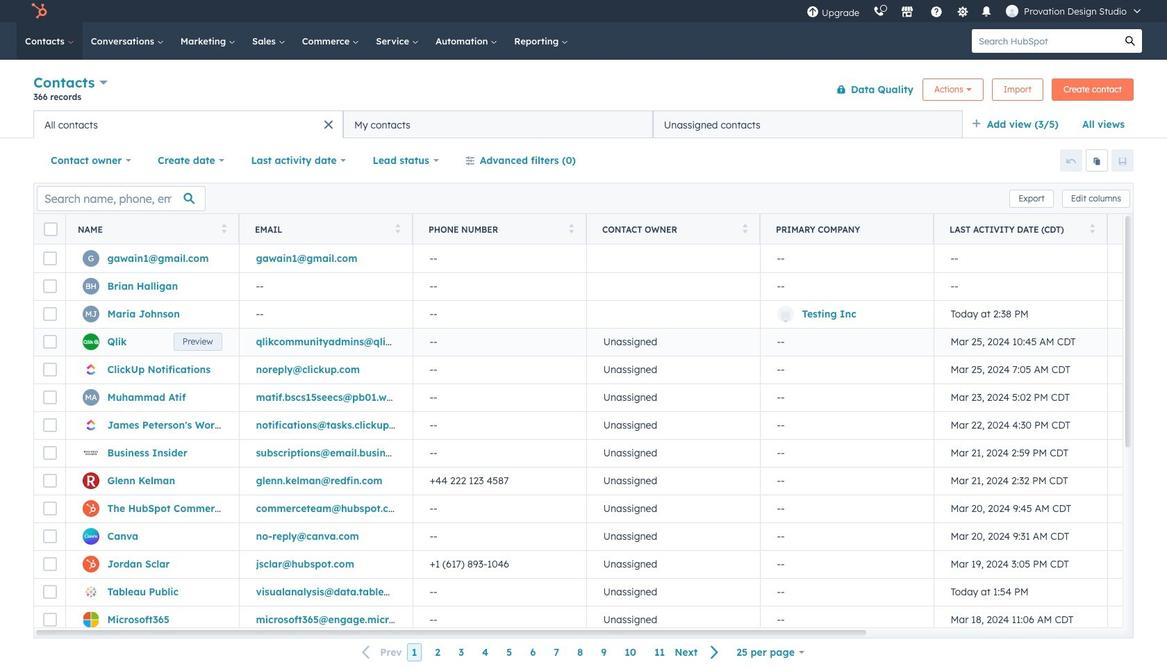 Task type: locate. For each thing, give the bounding box(es) containing it.
3 press to sort. element from the left
[[569, 224, 574, 235]]

Search HubSpot search field
[[973, 29, 1119, 53]]

banner
[[33, 71, 1135, 111]]

press to sort. element
[[221, 224, 227, 235], [395, 224, 400, 235], [569, 224, 574, 235], [743, 224, 748, 235], [1090, 224, 1096, 235]]

press to sort. image for fourth press to sort. element from the right
[[395, 224, 400, 233]]

Search name, phone, email addresses, or company search field
[[37, 186, 206, 211]]

3 press to sort. image from the left
[[569, 224, 574, 233]]

press to sort. image
[[221, 224, 227, 233], [395, 224, 400, 233], [569, 224, 574, 233], [1090, 224, 1096, 233]]

2 press to sort. image from the left
[[395, 224, 400, 233]]

james peterson image
[[1007, 5, 1019, 17]]

1 press to sort. image from the left
[[221, 224, 227, 233]]

1 press to sort. element from the left
[[221, 224, 227, 235]]

column header
[[761, 214, 935, 245]]

menu
[[800, 0, 1151, 22]]

press to sort. image for 3rd press to sort. element from left
[[569, 224, 574, 233]]

4 press to sort. image from the left
[[1090, 224, 1096, 233]]

marketplaces image
[[902, 6, 914, 19]]



Task type: vqa. For each thing, say whether or not it's contained in the screenshot.
Name within the button
no



Task type: describe. For each thing, give the bounding box(es) containing it.
5 press to sort. element from the left
[[1090, 224, 1096, 235]]

press to sort. image for 1st press to sort. element from right
[[1090, 224, 1096, 233]]

press to sort. image
[[743, 224, 748, 233]]

2 press to sort. element from the left
[[395, 224, 400, 235]]

press to sort. image for first press to sort. element from left
[[221, 224, 227, 233]]

pagination navigation
[[354, 644, 728, 662]]

4 press to sort. element from the left
[[743, 224, 748, 235]]



